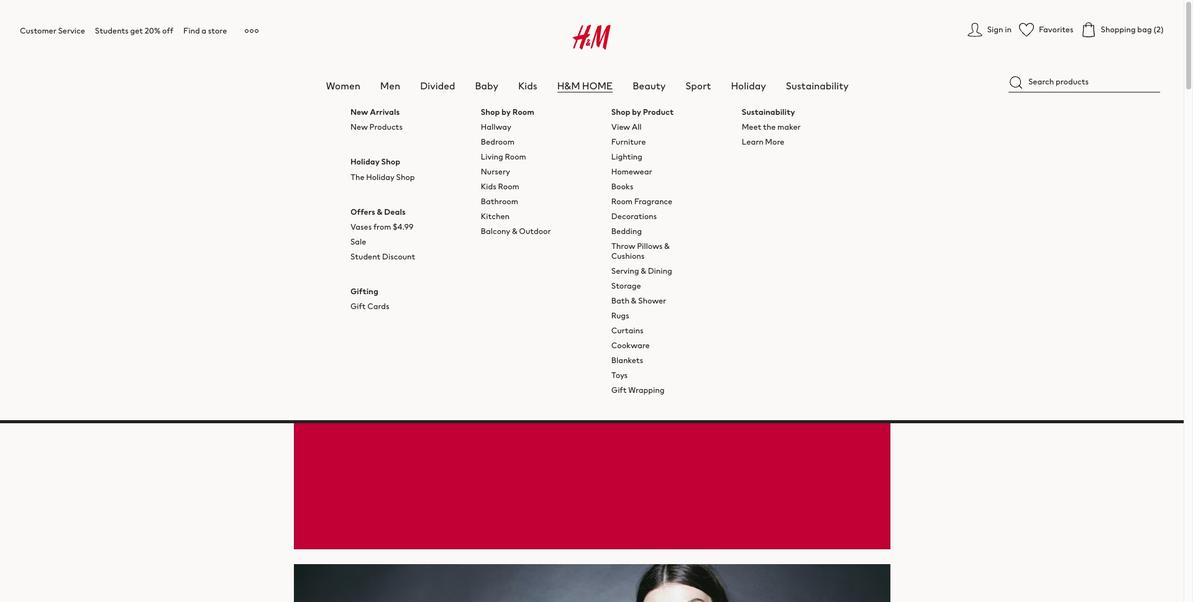 Task type: locate. For each thing, give the bounding box(es) containing it.
curtains
[[611, 325, 643, 337]]

free
[[351, 121, 367, 133]]

2 horizontal spatial gift
[[773, 121, 788, 133]]

& inside shop by room hallway bedroom living room nursery kids room bathroom kitchen balcony & outdoor
[[512, 226, 517, 238]]

our
[[634, 369, 647, 382]]

gifting
[[350, 286, 378, 297]]

meet the maker link
[[742, 121, 801, 133]]

get inside header.primary.navigation element
[[130, 25, 143, 37]]

& left dining
[[641, 265, 646, 277]]

the inside sustainability meet the maker learn more
[[763, 121, 776, 133]]

a for h&m
[[579, 121, 583, 133]]

by inside shop by product view all furniture lighting homewear books room fragrance decorations bedding throw pillows & cushions serving & dining storage bath & shower rugs curtains cookware blankets toys gift wrapping
[[632, 106, 641, 118]]

on
[[622, 369, 632, 382]]

maker
[[777, 121, 801, 133]]

off up 'and'
[[528, 329, 566, 367]]

1 horizontal spatial download
[[589, 396, 638, 411]]

1 horizontal spatial h&m
[[585, 121, 604, 133]]

view
[[611, 121, 630, 133]]

books link
[[611, 181, 633, 193]]

download left it
[[468, 369, 510, 382]]

sustainability up card
[[786, 78, 849, 93]]

new arrivals new products
[[350, 106, 403, 133]]

today
[[559, 277, 595, 290]]

0 vertical spatial a
[[202, 25, 206, 37]]

2 vertical spatial a
[[571, 369, 576, 382]]

divided
[[420, 78, 455, 93]]

0 horizontal spatial off
[[162, 25, 173, 37]]

1 vertical spatial kids
[[481, 181, 496, 193]]

0 horizontal spatial in
[[596, 329, 619, 367]]

find a store link
[[183, 25, 227, 37]]

1 horizontal spatial by
[[632, 106, 641, 118]]

unlock
[[531, 290, 573, 303]]

gift cards link
[[350, 301, 389, 313]]

a right become on the top left
[[579, 121, 583, 133]]

1 vertical spatial holiday
[[350, 156, 380, 168]]

off for 60%
[[528, 329, 566, 367]]

gifting gift cards
[[350, 286, 389, 313]]

1 vertical spatial sustainability
[[742, 106, 795, 118]]

0 vertical spatial off
[[162, 25, 173, 37]]

kids right "baby"
[[518, 78, 537, 93]]

a right find at the left top of page
[[202, 25, 206, 37]]

off right 20%
[[162, 25, 173, 37]]

a for store
[[202, 25, 206, 37]]

0 horizontal spatial h&m
[[557, 78, 580, 93]]

shop up member
[[611, 106, 630, 118]]

app
[[741, 329, 789, 367]]

2 vertical spatial gift
[[611, 385, 627, 397]]

furniture
[[611, 136, 646, 148]]

download for download it now and get a head start on our biggest sale ever
[[468, 369, 510, 382]]

sign in
[[987, 24, 1012, 35]]

off inside header.primary.navigation element
[[162, 25, 173, 37]]

off
[[162, 25, 173, 37], [528, 329, 566, 367]]

1 vertical spatial gift
[[350, 301, 366, 313]]

kids inside shop by room hallway bedroom living room nursery kids room bathroom kitchen balcony & outdoor
[[481, 181, 496, 193]]

cookware
[[611, 340, 650, 352]]

rugs
[[611, 310, 629, 322]]

0 horizontal spatial kids
[[481, 181, 496, 193]]

h&m image
[[573, 25, 611, 50]]

kids
[[518, 78, 537, 93], [481, 181, 496, 193]]

and
[[538, 369, 554, 382]]

it
[[512, 369, 518, 382]]

1 vertical spatial h&m
[[585, 121, 604, 133]]

bathroom link
[[481, 196, 518, 208]]

1 horizontal spatial in
[[1005, 24, 1012, 35]]

download down the toys
[[589, 396, 638, 411]]

by for product
[[632, 106, 641, 118]]

0 vertical spatial new
[[350, 106, 368, 118]]

shop up hallway link
[[481, 106, 500, 118]]

new left shipping
[[350, 121, 368, 133]]

h&m left view
[[585, 121, 604, 133]]

dining
[[648, 265, 672, 277]]

0 vertical spatial in
[[1005, 24, 1012, 35]]

bathroom
[[481, 196, 518, 208]]

room down bedroom at top left
[[505, 151, 526, 163]]

0 horizontal spatial sale
[[350, 236, 366, 248]]

room down books link
[[611, 196, 633, 208]]

cookware link
[[611, 340, 650, 352]]

0 horizontal spatial the
[[624, 329, 668, 367]]

men link
[[380, 78, 400, 93]]

0 horizontal spatial gift
[[350, 301, 366, 313]]

2 horizontal spatial h&m
[[673, 329, 735, 367]]

bath & shower link
[[611, 295, 666, 307]]

by up all
[[632, 106, 641, 118]]

& right balcony
[[512, 226, 517, 238]]

all
[[632, 121, 642, 133]]

h&m left home
[[557, 78, 580, 93]]

2 by from the left
[[632, 106, 641, 118]]

shop by room hallway bedroom living room nursery kids room bathroom kitchen balcony & outdoor
[[481, 106, 551, 238]]

the
[[763, 121, 776, 133], [624, 329, 668, 367]]

sustainability inside sustainability meet the maker learn more
[[742, 106, 795, 118]]

1 horizontal spatial off
[[528, 329, 566, 367]]

student
[[350, 251, 381, 263]]

kids down nursery "link"
[[481, 181, 496, 193]]

room up bathroom
[[498, 181, 519, 193]]

homewear
[[611, 166, 652, 178]]

shop inside shop by room hallway bedroom living room nursery kids room bathroom kitchen balcony & outdoor
[[481, 106, 500, 118]]

holiday up the
[[350, 156, 380, 168]]

furniture link
[[611, 136, 646, 148]]

home
[[582, 78, 613, 93]]

0 vertical spatial sustainability
[[786, 78, 849, 93]]

room inside shop by product view all furniture lighting homewear books room fragrance decorations bedding throw pillows & cushions serving & dining storage bath & shower rugs curtains cookware blankets toys gift wrapping
[[611, 196, 633, 208]]

women
[[326, 78, 360, 93]]

customer service
[[20, 25, 85, 37]]

0 vertical spatial download
[[468, 369, 510, 382]]

1 horizontal spatial the
[[763, 121, 776, 133]]

sustainability
[[786, 78, 849, 93], [742, 106, 795, 118]]

serving & dining link
[[611, 265, 672, 277]]

sustainability up the meet the maker link
[[742, 106, 795, 118]]

biggest
[[649, 369, 679, 382]]

a
[[202, 25, 206, 37], [579, 121, 583, 133], [571, 369, 576, 382]]

gift inside gifting gift cards
[[350, 301, 366, 313]]

0 vertical spatial sale
[[350, 236, 366, 248]]

find a store
[[183, 25, 227, 37]]

shower
[[638, 295, 666, 307]]

holiday up meet
[[731, 78, 766, 93]]

2 vertical spatial h&m
[[673, 329, 735, 367]]

0 vertical spatial the
[[763, 121, 776, 133]]

throw pillows & cushions link
[[611, 241, 694, 262]]

& left deals
[[377, 206, 383, 218]]

h&m up ever
[[673, 329, 735, 367]]

h&m
[[557, 78, 580, 93], [585, 121, 604, 133], [673, 329, 735, 367]]

by inside shop by room hallway bedroom living room nursery kids room bathroom kitchen balcony & outdoor
[[502, 106, 511, 118]]

lighting
[[611, 151, 642, 163]]

favorites link
[[1019, 22, 1073, 37]]

up to 60% off is in the h&m app
[[395, 329, 789, 367]]

blankets link
[[611, 355, 643, 367]]

a left head
[[571, 369, 576, 382]]

students get 20% off
[[95, 25, 173, 37]]

start
[[600, 369, 620, 382]]

sport
[[685, 78, 711, 93]]

holiday right the
[[366, 171, 394, 183]]

gift wrapping link
[[611, 385, 665, 397]]

become a h&m member link
[[547, 121, 636, 133]]

get right 'and'
[[556, 369, 569, 382]]

1 horizontal spatial kids
[[518, 78, 537, 93]]

now
[[519, 369, 537, 382]]

beauty
[[633, 78, 666, 93]]

by up hallway
[[502, 106, 511, 118]]

Search products search field
[[1008, 72, 1160, 93]]

1 vertical spatial off
[[528, 329, 566, 367]]

& inside offers & deals vases from $4.99 sale student discount
[[377, 206, 383, 218]]

gift inside shop by product view all furniture lighting homewear books room fragrance decorations bedding throw pillows & cushions serving & dining storage bath & shower rugs curtains cookware blankets toys gift wrapping
[[611, 385, 627, 397]]

nursery
[[481, 166, 510, 178]]

gift
[[773, 121, 788, 133], [350, 301, 366, 313], [611, 385, 627, 397]]

new up free
[[350, 106, 368, 118]]

2 horizontal spatial a
[[579, 121, 583, 133]]

1 horizontal spatial gift
[[611, 385, 627, 397]]

0 vertical spatial h&m
[[557, 78, 580, 93]]

get left 20%
[[130, 25, 143, 37]]

kitchen link
[[481, 211, 510, 223]]

header.primary.navigation element
[[0, 10, 1193, 424]]

0 vertical spatial holiday
[[731, 78, 766, 93]]

1 vertical spatial new
[[350, 121, 368, 133]]

holiday shop the holiday shop
[[350, 156, 415, 183]]

1 vertical spatial in
[[596, 329, 619, 367]]

baby link
[[475, 78, 498, 93]]

head
[[578, 369, 598, 382]]

download for download for android
[[589, 396, 638, 411]]

sport link
[[685, 78, 711, 93]]

0 horizontal spatial a
[[202, 25, 206, 37]]

0 horizontal spatial by
[[502, 106, 511, 118]]

1 vertical spatial sale
[[611, 299, 664, 337]]

1 vertical spatial download
[[589, 396, 638, 411]]

0 horizontal spatial download
[[468, 369, 510, 382]]

cards
[[367, 301, 389, 313]]

balcony & outdoor link
[[481, 226, 551, 238]]

1 horizontal spatial get
[[556, 369, 569, 382]]

2 vertical spatial holiday
[[366, 171, 394, 183]]

$4.99
[[393, 221, 414, 233]]

0 horizontal spatial get
[[130, 25, 143, 37]]

1 vertical spatial a
[[579, 121, 583, 133]]

1 by from the left
[[502, 106, 511, 118]]

&
[[377, 206, 383, 218], [512, 226, 517, 238], [664, 241, 670, 252], [641, 265, 646, 277], [631, 295, 637, 307]]

learn more link
[[742, 136, 784, 148]]

curtains link
[[611, 325, 643, 337]]

living room link
[[481, 151, 526, 163]]

blankets
[[611, 355, 643, 367]]

0 vertical spatial get
[[130, 25, 143, 37]]



Task type: vqa. For each thing, say whether or not it's contained in the screenshot.
shopping bag (2)
yes



Task type: describe. For each thing, give the bounding box(es) containing it.
divided link
[[420, 78, 455, 93]]

$40
[[421, 121, 435, 133]]

bedroom
[[481, 136, 514, 148]]

meet
[[742, 121, 761, 133]]

vases from $4.99 link
[[350, 221, 414, 233]]

2 new from the top
[[350, 121, 368, 133]]

lighting link
[[611, 151, 642, 163]]

vases
[[350, 221, 372, 233]]

sale inside offers & deals vases from $4.99 sale student discount
[[350, 236, 366, 248]]

h&m home
[[557, 78, 613, 93]]

gift card link
[[773, 121, 808, 133]]

service
[[58, 25, 85, 37]]

sale link
[[350, 236, 366, 248]]

ever
[[698, 369, 715, 382]]

decorations link
[[611, 211, 657, 223]]

women link
[[326, 78, 360, 93]]

become
[[547, 121, 577, 133]]

deals
[[384, 206, 406, 218]]

shop up deals
[[396, 171, 415, 183]]

room fragrance link
[[611, 196, 672, 208]]

android
[[656, 396, 693, 411]]

the
[[350, 171, 364, 183]]

room down "kids" link
[[512, 106, 534, 118]]

download for android link
[[584, 393, 699, 414]]

holiday for holiday
[[731, 78, 766, 93]]

favorites
[[1039, 24, 1073, 35]]

student discount link
[[350, 251, 415, 263]]

new products link
[[350, 121, 403, 133]]

cushions
[[611, 251, 645, 262]]

1 vertical spatial the
[[624, 329, 668, 367]]

free shipping over $40
[[351, 121, 435, 133]]

by for room
[[502, 106, 511, 118]]

outdoor
[[519, 226, 551, 238]]

students get 20% off link
[[95, 25, 173, 37]]

nursery link
[[481, 166, 510, 178]]

homewear link
[[611, 166, 652, 178]]

shop up the holiday shop link
[[381, 156, 400, 168]]

in inside button
[[1005, 24, 1012, 35]]

toys
[[611, 370, 628, 382]]

for
[[640, 396, 654, 411]]

1 vertical spatial get
[[556, 369, 569, 382]]

sustainability for sustainability meet the maker learn more
[[742, 106, 795, 118]]

balcony
[[481, 226, 510, 238]]

download it now and get a head start on our biggest sale ever
[[468, 369, 715, 382]]

to
[[435, 329, 463, 367]]

store
[[208, 25, 227, 37]]

1 horizontal spatial sale
[[611, 299, 664, 337]]

find
[[183, 25, 200, 37]]

learn
[[742, 136, 763, 148]]

early
[[577, 290, 609, 303]]

more
[[765, 136, 784, 148]]

bedding
[[611, 226, 642, 238]]

off for 20%
[[162, 25, 173, 37]]

kids link
[[518, 78, 537, 93]]

campaign image image
[[294, 565, 890, 603]]

men
[[380, 78, 400, 93]]

1 new from the top
[[350, 106, 368, 118]]

students
[[95, 25, 129, 37]]

h&m home link
[[557, 78, 613, 93]]

bath
[[611, 295, 629, 307]]

pillows
[[637, 241, 663, 252]]

gift card
[[773, 121, 808, 133]]

shipping
[[369, 121, 401, 133]]

download for android
[[589, 396, 693, 411]]

1 horizontal spatial a
[[571, 369, 576, 382]]

from
[[373, 221, 391, 233]]

kids room link
[[481, 181, 519, 193]]

wrapping
[[628, 385, 665, 397]]

rugs link
[[611, 310, 629, 322]]

& right pillows
[[664, 241, 670, 252]]

h&m inside header.primary.navigation element
[[557, 78, 580, 93]]

winter
[[520, 299, 606, 337]]

sustainability for sustainability
[[786, 78, 849, 93]]

& right bath
[[631, 295, 637, 307]]

bag
[[1137, 24, 1152, 35]]

discount
[[382, 251, 415, 263]]

view all link
[[611, 121, 642, 133]]

(2)
[[1153, 24, 1164, 35]]

is
[[572, 329, 591, 367]]

member
[[605, 121, 636, 133]]

holiday for holiday shop the holiday shop
[[350, 156, 380, 168]]

offers
[[350, 206, 375, 218]]

shopping bag (2) link
[[1081, 22, 1164, 37]]

today only unlock early access
[[531, 277, 652, 303]]

0 vertical spatial gift
[[773, 121, 788, 133]]

free shipping over $40 link
[[351, 121, 435, 133]]

holiday link
[[731, 78, 766, 93]]

sign in button
[[967, 22, 1012, 37]]

sale
[[680, 369, 696, 382]]

20%
[[145, 25, 161, 37]]

product
[[643, 106, 674, 118]]

shop inside shop by product view all furniture lighting homewear books room fragrance decorations bedding throw pillows & cushions serving & dining storage bath & shower rugs curtains cookware blankets toys gift wrapping
[[611, 106, 630, 118]]

only
[[599, 277, 625, 290]]

bedding link
[[611, 226, 642, 238]]

storage link
[[611, 280, 641, 292]]

sign
[[987, 24, 1003, 35]]

books
[[611, 181, 633, 193]]

decorations
[[611, 211, 657, 223]]

bedroom link
[[481, 136, 514, 148]]

0 vertical spatial kids
[[518, 78, 537, 93]]



